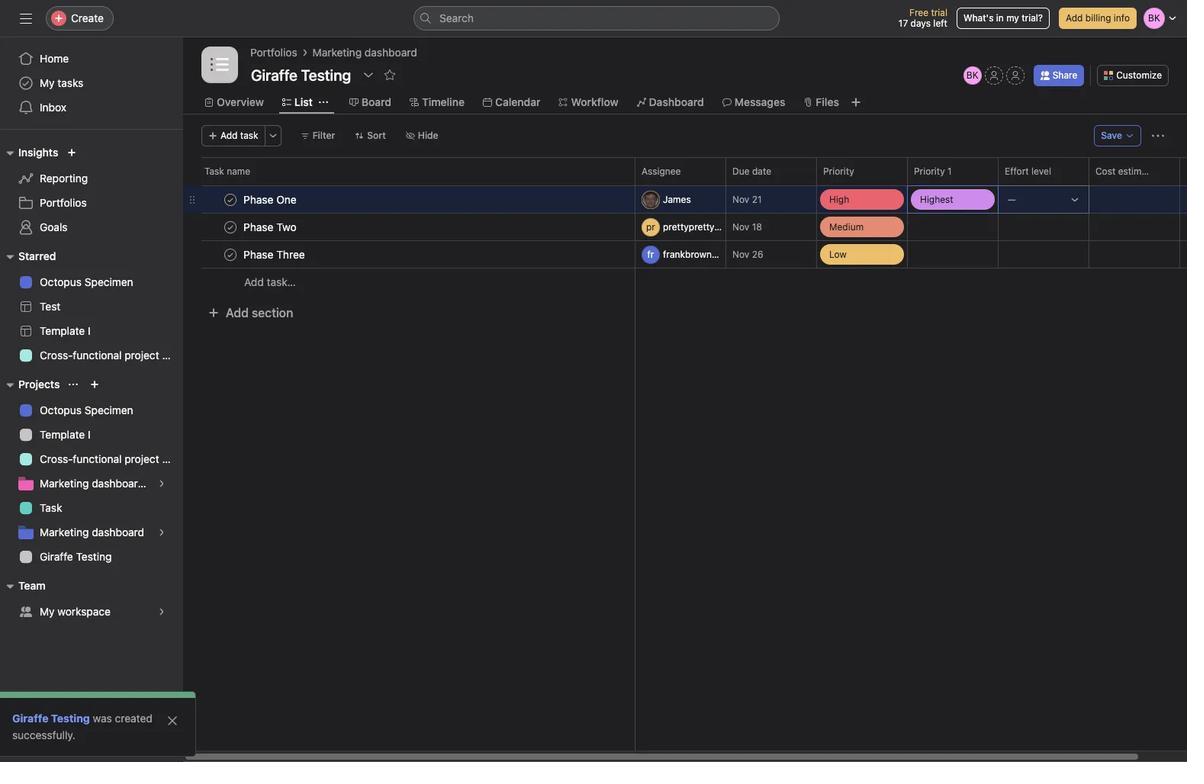 Task type: locate. For each thing, give the bounding box(es) containing it.
portfolios down the reporting on the left top
[[40, 196, 87, 209]]

dashboard up add to starred icon
[[365, 46, 417, 59]]

marketing dashboards
[[40, 477, 150, 490]]

0 vertical spatial octopus specimen link
[[9, 270, 174, 295]]

0 vertical spatial marketing dashboard
[[313, 46, 417, 59]]

team
[[18, 579, 46, 592]]

completed checkbox up completed option on the left of page
[[221, 218, 240, 236]]

marketing for see details, marketing dashboards icon
[[40, 477, 89, 490]]

1 cross- from the top
[[40, 349, 73, 362]]

21
[[752, 194, 762, 205]]

0 horizontal spatial marketing dashboard
[[40, 526, 144, 539]]

template down test
[[40, 324, 85, 337]]

— button down level
[[999, 186, 1089, 213]]

1 vertical spatial plan
[[162, 453, 183, 466]]

1 vertical spatial functional
[[73, 453, 122, 466]]

goals link
[[9, 215, 174, 240]]

template i down test
[[40, 324, 91, 337]]

template i link inside starred element
[[9, 319, 174, 343]]

2 vertical spatial marketing
[[40, 526, 89, 539]]

portfolios inside the insights element
[[40, 196, 87, 209]]

portfolios
[[250, 46, 297, 59], [40, 196, 87, 209]]

0 vertical spatial —
[[1008, 193, 1016, 205]]

— text field for low
[[1096, 250, 1180, 261]]

0 horizontal spatial priority
[[824, 166, 855, 177]]

0 vertical spatial dashboard
[[365, 46, 417, 59]]

add section
[[226, 306, 293, 320]]

nov
[[733, 194, 750, 205], [733, 221, 750, 233], [733, 249, 750, 260]]

due
[[733, 166, 750, 177]]

my inside my workspace link
[[40, 605, 55, 618]]

project up see details, marketing dashboards icon
[[125, 453, 159, 466]]

list
[[295, 95, 313, 108]]

— text field for medium
[[1096, 222, 1180, 234]]

1 priority from the left
[[824, 166, 855, 177]]

nov left 26 on the top right
[[733, 249, 750, 260]]

my inside my tasks 'link'
[[40, 76, 55, 89]]

plan for 2nd cross-functional project plan link from the bottom
[[162, 349, 183, 362]]

testing inside projects element
[[76, 550, 112, 563]]

0 vertical spatial i
[[88, 324, 91, 337]]

specimen inside starred element
[[85, 276, 133, 289]]

1 vertical spatial i
[[88, 428, 91, 441]]

template i link inside projects element
[[9, 423, 174, 447]]

octopus specimen link inside projects element
[[9, 398, 174, 423]]

1 vertical spatial task
[[40, 501, 62, 514]]

2 octopus specimen link from the top
[[9, 398, 174, 423]]

functional up new project or portfolio image
[[73, 349, 122, 362]]

priority up high
[[824, 166, 855, 177]]

1 vertical spatial completed checkbox
[[221, 218, 240, 236]]

— button down highest dropdown button
[[908, 241, 998, 268]]

my workspace
[[40, 605, 111, 618]]

was
[[93, 712, 112, 725]]

0 vertical spatial — text field
[[1096, 195, 1180, 206]]

octopus inside starred element
[[40, 276, 82, 289]]

cross- up projects
[[40, 349, 73, 362]]

marketing dashboard up add to starred icon
[[313, 46, 417, 59]]

template i inside projects element
[[40, 428, 91, 441]]

add billing info
[[1066, 12, 1130, 24]]

add for add section
[[226, 306, 249, 320]]

completed image up completed option on the left of page
[[221, 218, 240, 236]]

octopus specimen down new project or portfolio image
[[40, 404, 133, 417]]

my down the team
[[40, 605, 55, 618]]

marketing dashboard down "task" link
[[40, 526, 144, 539]]

workflow link
[[559, 94, 619, 111]]

info
[[1114, 12, 1130, 24]]

more actions image right save dropdown button
[[1153, 130, 1165, 142]]

1 vertical spatial marketing
[[40, 477, 89, 490]]

1 horizontal spatial more actions image
[[1153, 130, 1165, 142]]

0 vertical spatial cross-
[[40, 349, 73, 362]]

1 — text field from the top
[[1096, 195, 1180, 206]]

search
[[440, 11, 474, 24]]

i down test "link"
[[88, 324, 91, 337]]

giraffe up the team
[[40, 550, 73, 563]]

octopus down show options, current sort, top image
[[40, 404, 82, 417]]

specimen for test
[[85, 276, 133, 289]]

show options image right date
[[795, 167, 805, 176]]

marketing dashboard
[[313, 46, 417, 59], [40, 526, 144, 539]]

add left task…
[[244, 276, 264, 289]]

2 completed checkbox from the top
[[221, 218, 240, 236]]

i
[[88, 324, 91, 337], [88, 428, 91, 441]]

my for my tasks
[[40, 76, 55, 89]]

2 vertical spatial — text field
[[1096, 250, 1180, 261]]

1 vertical spatial template i
[[40, 428, 91, 441]]

cross- for 2nd cross-functional project plan link from the top of the page
[[40, 453, 73, 466]]

0 vertical spatial task
[[205, 166, 224, 177]]

2 my from the top
[[40, 605, 55, 618]]

1 vertical spatial portfolios link
[[9, 191, 174, 215]]

portfolios link down the reporting on the left top
[[9, 191, 174, 215]]

octopus up test
[[40, 276, 82, 289]]

giraffe testing link
[[9, 545, 174, 569], [12, 712, 90, 725]]

my
[[1007, 12, 1020, 24]]

1 template i from the top
[[40, 324, 91, 337]]

marketing dashboard link down marketing dashboards link
[[9, 521, 174, 545]]

1 vertical spatial template i link
[[9, 423, 174, 447]]

template i down show options, current sort, top image
[[40, 428, 91, 441]]

0 vertical spatial specimen
[[85, 276, 133, 289]]

2 plan from the top
[[162, 453, 183, 466]]

template down show options, current sort, top image
[[40, 428, 85, 441]]

1 completed image from the top
[[221, 190, 240, 209]]

0 horizontal spatial more actions image
[[268, 131, 278, 140]]

completed checkbox for pr
[[221, 218, 240, 236]]

completed image inside 'phase one' cell
[[221, 190, 240, 209]]

2 template i link from the top
[[9, 423, 174, 447]]

giraffe up successfully.
[[12, 712, 48, 725]]

marketing dashboard link up add to starred icon
[[313, 44, 417, 61]]

0 vertical spatial giraffe
[[40, 550, 73, 563]]

tab actions image
[[319, 98, 328, 107]]

octopus
[[40, 276, 82, 289], [40, 404, 82, 417]]

completed checkbox for ja
[[221, 190, 240, 209]]

1 vertical spatial marketing dashboard link
[[9, 521, 174, 545]]

octopus specimen link down new project or portfolio image
[[9, 398, 174, 423]]

2 functional from the top
[[73, 453, 122, 466]]

1 vertical spatial octopus specimen link
[[9, 398, 174, 423]]

octopus specimen for template i
[[40, 404, 133, 417]]

my for my workspace
[[40, 605, 55, 618]]

0 horizontal spatial portfolios
[[40, 196, 87, 209]]

workflow
[[571, 95, 619, 108]]

template i link down test
[[9, 319, 174, 343]]

0 vertical spatial nov
[[733, 194, 750, 205]]

due date
[[733, 166, 772, 177]]

sort button
[[348, 125, 393, 147]]

0 vertical spatial giraffe testing link
[[9, 545, 174, 569]]

1 horizontal spatial portfolios
[[250, 46, 297, 59]]

octopus specimen link
[[9, 270, 174, 295], [9, 398, 174, 423]]

add task…
[[244, 276, 296, 289]]

0 vertical spatial portfolios link
[[250, 44, 297, 61]]

template i link up marketing dashboards
[[9, 423, 174, 447]]

cross- up marketing dashboards link
[[40, 453, 73, 466]]

search list box
[[414, 6, 780, 31]]

2 completed image from the top
[[221, 218, 240, 236]]

0 vertical spatial completed checkbox
[[221, 190, 240, 209]]

— down highest
[[917, 223, 924, 232]]

completed checkbox down "task name"
[[221, 190, 240, 209]]

1 octopus from the top
[[40, 276, 82, 289]]

0 vertical spatial plan
[[162, 349, 183, 362]]

priority for priority
[[824, 166, 855, 177]]

0 horizontal spatial portfolios link
[[9, 191, 174, 215]]

i inside projects element
[[88, 428, 91, 441]]

2 — text field from the top
[[1096, 222, 1180, 234]]

1 vertical spatial marketing dashboard
[[40, 526, 144, 539]]

0 horizontal spatial marketing dashboard link
[[9, 521, 174, 545]]

close image
[[166, 715, 179, 727]]

effort
[[1005, 166, 1029, 177]]

portfolios link
[[250, 44, 297, 61], [9, 191, 174, 215]]

1 vertical spatial specimen
[[85, 404, 133, 417]]

1 functional from the top
[[73, 349, 122, 362]]

cross-functional project plan inside projects element
[[40, 453, 183, 466]]

0 horizontal spatial dashboard
[[92, 526, 144, 539]]

1 vertical spatial template
[[40, 428, 85, 441]]

show options image right estimate
[[1159, 167, 1168, 176]]

my left tasks
[[40, 76, 55, 89]]

project inside starred element
[[125, 349, 159, 362]]

trial?
[[1022, 12, 1043, 24]]

2 cross- from the top
[[40, 453, 73, 466]]

— text field for high
[[1096, 195, 1180, 206]]

task inside "task" link
[[40, 501, 62, 514]]

1 template from the top
[[40, 324, 85, 337]]

octopus inside projects element
[[40, 404, 82, 417]]

1 vertical spatial octopus specimen
[[40, 404, 133, 417]]

cross-functional project plan inside starred element
[[40, 349, 183, 362]]

0 vertical spatial functional
[[73, 349, 122, 362]]

overview link
[[205, 94, 264, 111]]

specimen down new project or portfolio image
[[85, 404, 133, 417]]

task inside row
[[205, 166, 224, 177]]

cross-functional project plan link up new project or portfolio image
[[9, 343, 183, 368]]

0 vertical spatial project
[[125, 349, 159, 362]]

plan inside starred element
[[162, 349, 183, 362]]

1 horizontal spatial portfolios link
[[250, 44, 297, 61]]

1 specimen from the top
[[85, 276, 133, 289]]

giraffe testing up successfully.
[[12, 712, 90, 725]]

dashboards
[[92, 477, 150, 490]]

customize button
[[1098, 65, 1169, 86]]

0 vertical spatial giraffe testing
[[40, 550, 112, 563]]

portfolios link up the list link
[[250, 44, 297, 61]]

1 horizontal spatial show options image
[[795, 167, 805, 176]]

row
[[183, 157, 1188, 185], [202, 185, 1188, 186], [183, 185, 1188, 214], [183, 213, 1188, 241], [183, 240, 1188, 269]]

1 vertical spatial completed image
[[221, 218, 240, 236]]

marketing down "task" link
[[40, 526, 89, 539]]

marketing dashboard inside projects element
[[40, 526, 144, 539]]

board link
[[349, 94, 392, 111]]

messages
[[735, 95, 786, 108]]

portfolios up the list link
[[250, 46, 297, 59]]

3 nov from the top
[[733, 249, 750, 260]]

— inside popup button
[[917, 223, 924, 232]]

1 octopus specimen link from the top
[[9, 270, 174, 295]]

cross-functional project plan link
[[9, 343, 183, 368], [9, 447, 183, 472]]

giraffe
[[40, 550, 73, 563], [12, 712, 48, 725]]

0 vertical spatial cross-functional project plan
[[40, 349, 183, 362]]

estimate
[[1119, 166, 1156, 177]]

0 vertical spatial template i link
[[9, 319, 174, 343]]

1 nov from the top
[[733, 194, 750, 205]]

nov left '21'
[[733, 194, 750, 205]]

2 project from the top
[[125, 453, 159, 466]]

Phase One text field
[[240, 192, 301, 207]]

ja
[[646, 193, 656, 205]]

1 plan from the top
[[162, 349, 183, 362]]

task
[[240, 130, 258, 141]]

0 vertical spatial template i
[[40, 324, 91, 337]]

octopus specimen inside starred element
[[40, 276, 133, 289]]

row containing pr
[[183, 213, 1188, 241]]

0 horizontal spatial show options image
[[363, 69, 375, 81]]

i up marketing dashboards
[[88, 428, 91, 441]]

1 horizontal spatial priority
[[914, 166, 945, 177]]

2 octopus specimen from the top
[[40, 404, 133, 417]]

Completed checkbox
[[221, 190, 240, 209], [221, 218, 240, 236]]

0 vertical spatial template
[[40, 324, 85, 337]]

0 vertical spatial completed image
[[221, 190, 240, 209]]

add left section
[[226, 306, 249, 320]]

completed image inside the phase two cell
[[221, 218, 240, 236]]

global element
[[0, 37, 183, 129]]

cross-functional project plan up new project or portfolio image
[[40, 349, 183, 362]]

completed image for ja
[[221, 190, 240, 209]]

project down test "link"
[[125, 349, 159, 362]]

1 project from the top
[[125, 349, 159, 362]]

0 vertical spatial testing
[[76, 550, 112, 563]]

testing up the invite
[[51, 712, 90, 725]]

giraffe testing inside projects element
[[40, 550, 112, 563]]

octopus for starred
[[40, 276, 82, 289]]

my tasks
[[40, 76, 83, 89]]

— for medium
[[917, 223, 924, 232]]

testing up teams element at the left of the page
[[76, 550, 112, 563]]

specimen inside projects element
[[85, 404, 133, 417]]

1 completed checkbox from the top
[[221, 190, 240, 209]]

2 vertical spatial completed image
[[221, 245, 240, 264]]

cross- inside starred element
[[40, 349, 73, 362]]

plan inside projects element
[[162, 453, 183, 466]]

task down marketing dashboards link
[[40, 501, 62, 514]]

giraffe testing up teams element at the left of the page
[[40, 550, 112, 563]]

1 i from the top
[[88, 324, 91, 337]]

functional up marketing dashboards
[[73, 453, 122, 466]]

giraffe inside giraffe testing link
[[40, 550, 73, 563]]

template i
[[40, 324, 91, 337], [40, 428, 91, 441]]

what's
[[964, 12, 994, 24]]

2 specimen from the top
[[85, 404, 133, 417]]

—
[[1008, 193, 1016, 205], [917, 223, 924, 232], [917, 250, 924, 259]]

completed checkbox inside the phase two cell
[[221, 218, 240, 236]]

add for add task…
[[244, 276, 264, 289]]

0 vertical spatial marketing dashboard link
[[313, 44, 417, 61]]

cross- inside projects element
[[40, 453, 73, 466]]

add inside button
[[1066, 12, 1083, 24]]

more actions image
[[1153, 130, 1165, 142], [268, 131, 278, 140]]

completed image inside phase three cell
[[221, 245, 240, 264]]

1 vertical spatial — text field
[[1096, 222, 1180, 234]]

functional inside projects element
[[73, 453, 122, 466]]

show options image left add to starred icon
[[363, 69, 375, 81]]

add left task
[[221, 130, 238, 141]]

header untitled section tree grid
[[183, 185, 1188, 296]]

1 vertical spatial dashboard
[[92, 526, 144, 539]]

1 vertical spatial cross-functional project plan link
[[9, 447, 183, 472]]

0 vertical spatial my
[[40, 76, 55, 89]]

2 cross-functional project plan from the top
[[40, 453, 183, 466]]

octopus specimen up test "link"
[[40, 276, 133, 289]]

1 vertical spatial octopus
[[40, 404, 82, 417]]

2 template i from the top
[[40, 428, 91, 441]]

nov for nov 21
[[733, 194, 750, 205]]

2 horizontal spatial show options image
[[1159, 167, 1168, 176]]

octopus specimen inside projects element
[[40, 404, 133, 417]]

template inside projects element
[[40, 428, 85, 441]]

starred button
[[0, 247, 56, 266]]

18
[[752, 221, 762, 233]]

None text field
[[247, 61, 355, 89]]

1 vertical spatial —
[[917, 223, 924, 232]]

giraffe testing
[[40, 550, 112, 563], [12, 712, 90, 725]]

Completed checkbox
[[221, 245, 240, 264]]

priority left the 1
[[914, 166, 945, 177]]

priority
[[824, 166, 855, 177], [914, 166, 945, 177]]

1 cross-functional project plan from the top
[[40, 349, 183, 362]]

project
[[125, 349, 159, 362], [125, 453, 159, 466]]

giraffe testing link up teams element at the left of the page
[[9, 545, 174, 569]]

0 vertical spatial octopus specimen
[[40, 276, 133, 289]]

completed image
[[221, 190, 240, 209], [221, 218, 240, 236], [221, 245, 240, 264]]

dashboard down "task" link
[[92, 526, 144, 539]]

add inside row
[[244, 276, 264, 289]]

functional inside starred element
[[73, 349, 122, 362]]

2 template from the top
[[40, 428, 85, 441]]

— down — popup button
[[917, 250, 924, 259]]

task left name
[[205, 166, 224, 177]]

cross-functional project plan up dashboards
[[40, 453, 183, 466]]

plan for 2nd cross-functional project plan link from the top of the page
[[162, 453, 183, 466]]

template
[[40, 324, 85, 337], [40, 428, 85, 441]]

2 priority from the left
[[914, 166, 945, 177]]

specimen up test "link"
[[85, 276, 133, 289]]

2 i from the top
[[88, 428, 91, 441]]

add task… row
[[183, 268, 1188, 296]]

plan
[[162, 349, 183, 362], [162, 453, 183, 466]]

show options image
[[363, 69, 375, 81], [795, 167, 805, 176], [1159, 167, 1168, 176]]

reporting
[[40, 172, 88, 185]]

nov 26
[[733, 249, 764, 260]]

marketing
[[313, 46, 362, 59], [40, 477, 89, 490], [40, 526, 89, 539]]

completed image down "task name"
[[221, 190, 240, 209]]

see details, marketing dashboards image
[[157, 479, 166, 489]]

insights button
[[0, 144, 58, 162]]

octopus specimen link up test
[[9, 270, 174, 295]]

completed checkbox inside 'phase one' cell
[[221, 190, 240, 209]]

2 octopus from the top
[[40, 404, 82, 417]]

0 vertical spatial cross-functional project plan link
[[9, 343, 183, 368]]

1 vertical spatial nov
[[733, 221, 750, 233]]

see details, my workspace image
[[157, 608, 166, 617]]

octopus specimen link inside starred element
[[9, 270, 174, 295]]

create button
[[46, 6, 114, 31]]

more actions image right task
[[268, 131, 278, 140]]

create
[[71, 11, 104, 24]]

add billing info button
[[1059, 8, 1137, 29]]

1 octopus specimen from the top
[[40, 276, 133, 289]]

filter button
[[294, 125, 342, 147]]

1 vertical spatial cross-
[[40, 453, 73, 466]]

completed image for fr
[[221, 245, 240, 264]]

1 vertical spatial portfolios
[[40, 196, 87, 209]]

octopus specimen for test
[[40, 276, 133, 289]]

completed image left phase three text field
[[221, 245, 240, 264]]

1 vertical spatial project
[[125, 453, 159, 466]]

2 nov from the top
[[733, 221, 750, 233]]

share button
[[1034, 65, 1085, 86]]

row containing ja
[[183, 185, 1188, 214]]

new project or portfolio image
[[90, 380, 100, 389]]

2 vertical spatial nov
[[733, 249, 750, 260]]

1 vertical spatial — button
[[908, 241, 998, 268]]

nov left 18
[[733, 221, 750, 233]]

1 vertical spatial cross-functional project plan
[[40, 453, 183, 466]]

date
[[753, 166, 772, 177]]

cross-functional project plan link up marketing dashboards
[[9, 447, 183, 472]]

functional
[[73, 349, 122, 362], [73, 453, 122, 466]]

task for task
[[40, 501, 62, 514]]

1 template i link from the top
[[9, 319, 174, 343]]

3 — text field from the top
[[1096, 250, 1180, 261]]

2 vertical spatial —
[[917, 250, 924, 259]]

nov for nov 18
[[733, 221, 750, 233]]

— text field
[[1096, 195, 1180, 206], [1096, 222, 1180, 234], [1096, 250, 1180, 261]]

3 completed image from the top
[[221, 245, 240, 264]]

dashboard inside projects element
[[92, 526, 144, 539]]

files link
[[804, 94, 840, 111]]

more actions image for the 'add task' button
[[268, 131, 278, 140]]

marketing up tab actions icon on the left of the page
[[313, 46, 362, 59]]

add left the billing
[[1066, 12, 1083, 24]]

— down effort
[[1008, 193, 1016, 205]]

1 my from the top
[[40, 76, 55, 89]]

0 vertical spatial marketing
[[313, 46, 362, 59]]

0 vertical spatial — button
[[999, 186, 1089, 213]]

1 vertical spatial my
[[40, 605, 55, 618]]

1 vertical spatial giraffe testing
[[12, 712, 90, 725]]

0 horizontal spatial task
[[40, 501, 62, 514]]

giraffe testing link up successfully.
[[12, 712, 90, 725]]

cross-functional project plan for 2nd cross-functional project plan link from the bottom
[[40, 349, 183, 362]]

0 vertical spatial octopus
[[40, 276, 82, 289]]

1 horizontal spatial task
[[205, 166, 224, 177]]

marketing up "task" link
[[40, 477, 89, 490]]



Task type: describe. For each thing, give the bounding box(es) containing it.
high button
[[817, 186, 908, 213]]

highest
[[921, 193, 954, 205]]

team button
[[0, 577, 46, 595]]

add to starred image
[[384, 69, 396, 81]]

more actions image for save dropdown button
[[1153, 130, 1165, 142]]

save button
[[1095, 125, 1142, 147]]

task link
[[9, 496, 174, 521]]

i inside starred element
[[88, 324, 91, 337]]

invite button
[[15, 729, 80, 756]]

26
[[752, 249, 764, 260]]

cost
[[1096, 166, 1116, 177]]

home link
[[9, 47, 174, 71]]

bk
[[967, 69, 979, 81]]

timeline
[[422, 95, 465, 108]]

1 cross-functional project plan link from the top
[[9, 343, 183, 368]]

add task button
[[202, 125, 265, 147]]

low button
[[817, 241, 908, 268]]

home
[[40, 52, 69, 65]]

trial
[[932, 7, 948, 18]]

teams element
[[0, 572, 183, 627]]

inbox
[[40, 101, 66, 114]]

see details, marketing dashboard image
[[157, 528, 166, 537]]

goals
[[40, 221, 68, 234]]

overview
[[217, 95, 264, 108]]

test link
[[9, 295, 174, 319]]

priority 1
[[914, 166, 952, 177]]

functional for 2nd cross-functional project plan link from the top of the page
[[73, 453, 122, 466]]

add for add billing info
[[1066, 12, 1083, 24]]

template i inside starred element
[[40, 324, 91, 337]]

medium button
[[817, 214, 908, 240]]

filter
[[313, 130, 335, 141]]

17
[[899, 18, 908, 29]]

free trial 17 days left
[[899, 7, 948, 29]]

medium
[[830, 221, 864, 232]]

invite
[[43, 736, 70, 749]]

fr button
[[642, 245, 723, 264]]

specimen for template i
[[85, 404, 133, 417]]

completed image for pr
[[221, 218, 240, 236]]

what's in my trial? button
[[957, 8, 1050, 29]]

tasks
[[57, 76, 83, 89]]

workspace
[[57, 605, 111, 618]]

effort level
[[1005, 166, 1052, 177]]

my tasks link
[[9, 71, 174, 95]]

customize
[[1117, 69, 1163, 81]]

1 horizontal spatial — button
[[999, 186, 1089, 213]]

show options image for due date
[[795, 167, 805, 176]]

add section button
[[202, 299, 299, 327]]

hide
[[418, 130, 439, 141]]

octopus specimen link for test
[[9, 270, 174, 295]]

fr
[[648, 248, 654, 260]]

what's in my trial?
[[964, 12, 1043, 24]]

phase three cell
[[183, 240, 636, 269]]

was created successfully.
[[12, 712, 153, 742]]

share
[[1053, 69, 1078, 81]]

calendar link
[[483, 94, 541, 111]]

pr
[[647, 221, 656, 232]]

add tab image
[[850, 96, 862, 108]]

1 vertical spatial testing
[[51, 712, 90, 725]]

phase two cell
[[183, 213, 636, 241]]

projects
[[18, 378, 60, 391]]

task for task name
[[205, 166, 224, 177]]

james
[[663, 193, 691, 205]]

board
[[362, 95, 392, 108]]

name
[[227, 166, 250, 177]]

nov for nov 26
[[733, 249, 750, 260]]

hide sidebar image
[[20, 12, 32, 24]]

1 horizontal spatial dashboard
[[365, 46, 417, 59]]

marketing dashboards link
[[9, 472, 174, 496]]

list image
[[211, 56, 229, 74]]

functional for 2nd cross-functional project plan link from the bottom
[[73, 349, 122, 362]]

1 vertical spatial giraffe testing link
[[12, 712, 90, 725]]

0 vertical spatial portfolios
[[250, 46, 297, 59]]

high
[[830, 193, 850, 205]]

phase one cell
[[183, 185, 636, 214]]

save
[[1102, 130, 1123, 141]]

show options image for cost estimate
[[1159, 167, 1168, 176]]

nov 21
[[733, 194, 762, 205]]

dashboard
[[649, 95, 704, 108]]

cross-functional project plan for 2nd cross-functional project plan link from the top of the page
[[40, 453, 183, 466]]

pr button
[[642, 218, 723, 236]]

project for 2nd cross-functional project plan link from the top of the page
[[125, 453, 159, 466]]

created
[[115, 712, 153, 725]]

dashboard link
[[637, 94, 704, 111]]

timeline link
[[410, 94, 465, 111]]

project for 2nd cross-functional project plan link from the bottom
[[125, 349, 159, 362]]

left
[[934, 18, 948, 29]]

octopus specimen link for template i
[[9, 398, 174, 423]]

2 cross-functional project plan link from the top
[[9, 447, 183, 472]]

low
[[830, 248, 847, 260]]

template inside starred element
[[40, 324, 85, 337]]

nov 18
[[733, 221, 762, 233]]

task…
[[267, 276, 296, 289]]

projects element
[[0, 371, 183, 572]]

priority for priority 1
[[914, 166, 945, 177]]

add task
[[221, 130, 258, 141]]

sort
[[367, 130, 386, 141]]

show options, current sort, top image
[[69, 380, 78, 389]]

row containing fr
[[183, 240, 1188, 269]]

successfully.
[[12, 729, 75, 742]]

assignee
[[642, 166, 681, 177]]

my workspace link
[[9, 600, 174, 624]]

add task… button
[[244, 274, 296, 291]]

new image
[[67, 148, 77, 157]]

days
[[911, 18, 931, 29]]

section
[[252, 306, 293, 320]]

Phase Two text field
[[240, 219, 301, 235]]

projects button
[[0, 376, 60, 394]]

starred
[[18, 250, 56, 263]]

octopus for projects
[[40, 404, 82, 417]]

— for low
[[917, 250, 924, 259]]

insights element
[[0, 139, 183, 243]]

starred element
[[0, 243, 183, 371]]

1 horizontal spatial marketing dashboard
[[313, 46, 417, 59]]

1 vertical spatial giraffe
[[12, 712, 48, 725]]

marketing dashboard link inside projects element
[[9, 521, 174, 545]]

0 horizontal spatial — button
[[908, 241, 998, 268]]

row containing task name
[[183, 157, 1188, 185]]

marketing for see details, marketing dashboard icon at the left
[[40, 526, 89, 539]]

task name
[[205, 166, 250, 177]]

reporting link
[[9, 166, 174, 191]]

1 horizontal spatial marketing dashboard link
[[313, 44, 417, 61]]

list link
[[282, 94, 313, 111]]

cross- for 2nd cross-functional project plan link from the bottom
[[40, 349, 73, 362]]

messages link
[[723, 94, 786, 111]]

inbox link
[[9, 95, 174, 120]]

add for add task
[[221, 130, 238, 141]]

bk button
[[964, 66, 982, 85]]

Phase Three text field
[[240, 247, 310, 262]]

billing
[[1086, 12, 1112, 24]]



Task type: vqa. For each thing, say whether or not it's contained in the screenshot.
'Poll'
no



